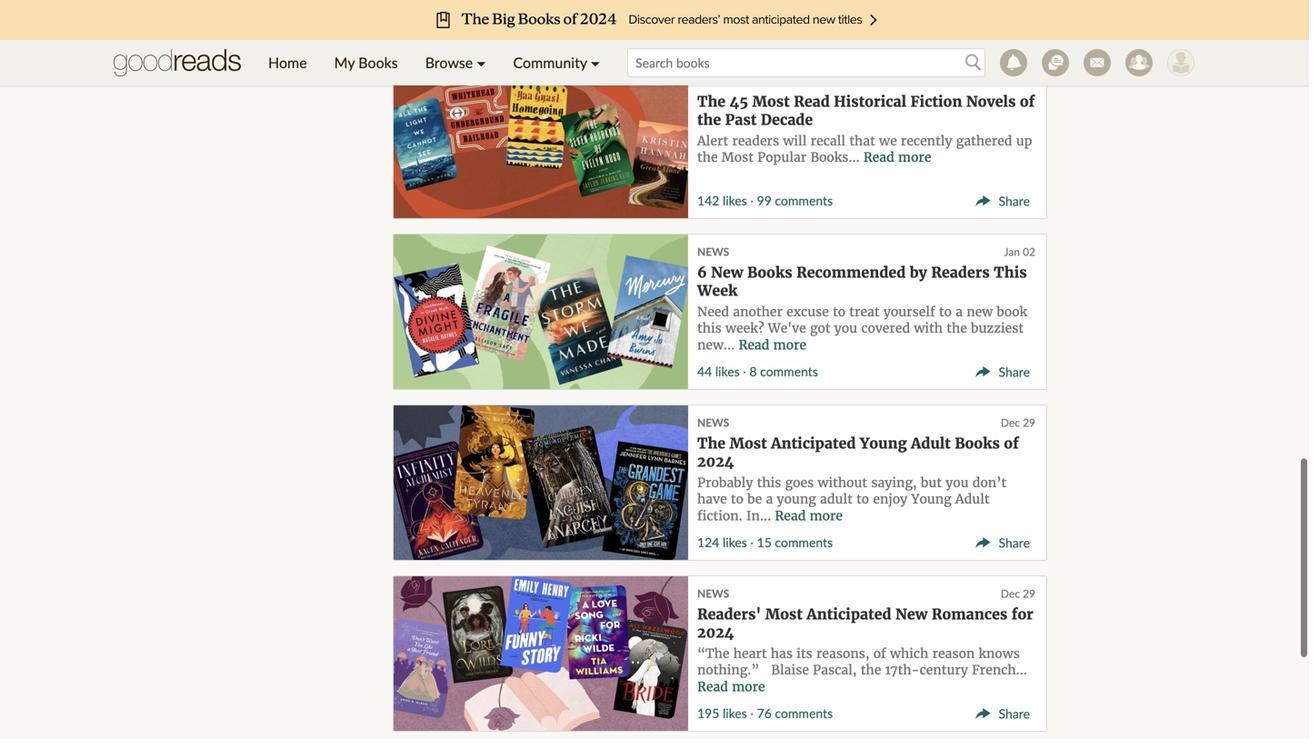 Task type: locate. For each thing, give the bounding box(es) containing it.
2 dec from the top
[[1001, 587, 1020, 600]]

decade
[[761, 111, 813, 129]]

· left 8
[[743, 364, 747, 379]]

· for the most anticipated young adult books of 2024
[[751, 535, 754, 550]]

adult down don't
[[956, 491, 990, 508]]

menu
[[255, 40, 614, 85]]

· left '19'
[[751, 22, 754, 37]]

1 29 from the top
[[1023, 416, 1036, 429]]

fiction.
[[698, 508, 743, 524]]

readers'
[[698, 606, 761, 624]]

to
[[833, 304, 846, 320], [939, 304, 952, 320], [731, 491, 744, 508], [857, 491, 870, 508]]

share button for the most anticipated young adult books of 2024
[[975, 533, 1038, 551]]

for
[[1012, 606, 1034, 624]]

most
[[753, 93, 790, 111], [722, 149, 754, 166], [730, 435, 767, 453], [766, 606, 803, 624]]

2 ▾ from the left
[[591, 54, 600, 71]]

dec
[[1001, 416, 1020, 429], [1001, 587, 1020, 600]]

a inside probably this goes without saying, but you don't have to be a young adult to enjoy young adult fiction. in...
[[766, 491, 773, 508]]

▾ for community ▾
[[591, 54, 600, 71]]

jan left 02 at the top right of the page
[[1005, 245, 1020, 258]]

1 vertical spatial you
[[946, 475, 969, 491]]

of down 03 on the right top of the page
[[1020, 93, 1035, 111]]

books right my
[[359, 54, 398, 71]]

jan 02 link
[[1005, 245, 1036, 258]]

read more link down we've
[[739, 337, 807, 353]]

2 vertical spatial books
[[955, 435, 1000, 453]]

more down we've
[[774, 337, 807, 353]]

my books
[[334, 54, 398, 71]]

young down but
[[912, 491, 952, 508]]

news down 44 likes link
[[698, 416, 730, 429]]

dec 29 for readers' most anticipated new romances for 2024
[[1001, 587, 1036, 600]]

read down week?
[[739, 337, 770, 353]]

share for 6 new books recommended by readers this week
[[999, 364, 1030, 380]]

share for the 45 most read historical fiction novels of the past decade
[[999, 193, 1030, 209]]

books up the 'another'
[[748, 264, 793, 282]]

news up 6
[[698, 245, 730, 258]]

2024 up "the
[[698, 624, 734, 642]]

more
[[899, 149, 932, 166], [774, 337, 807, 353], [810, 508, 843, 524], [732, 679, 765, 695]]

the inside alert readers will recall that we recently gathered up the most popular books...
[[698, 149, 718, 166]]

the down 'new'
[[947, 320, 968, 337]]

read more for read
[[864, 149, 932, 166]]

menu containing home
[[255, 40, 614, 85]]

1 vertical spatial dec 29
[[1001, 587, 1036, 600]]

0 vertical spatial anticipated
[[771, 435, 856, 453]]

read more
[[864, 149, 932, 166], [739, 337, 807, 353], [775, 508, 843, 524]]

0 vertical spatial books
[[359, 54, 398, 71]]

1 vertical spatial 29
[[1023, 587, 1036, 600]]

1 dec 29 from the top
[[1001, 416, 1036, 429]]

read more link for 2024
[[775, 508, 843, 524]]

jan left 03 on the right top of the page
[[1005, 74, 1020, 87]]

read more link down we
[[864, 149, 932, 166]]

anticipated for young
[[771, 435, 856, 453]]

share button down french...
[[975, 706, 1038, 722]]

more down adult
[[810, 508, 843, 524]]

2 share button from the top
[[975, 364, 1038, 380]]

new right 6
[[711, 264, 744, 282]]

· left 99 at the right of the page
[[751, 193, 754, 208]]

29 for the most anticipated young adult books of 2024
[[1023, 416, 1036, 429]]

the inside the 45 most read historical fiction novels of the past decade
[[698, 93, 726, 111]]

2 2024 from the top
[[698, 624, 734, 642]]

community ▾
[[513, 54, 600, 71]]

comments right 76
[[775, 706, 833, 721]]

2 vertical spatial read more
[[775, 508, 843, 524]]

most up probably
[[730, 435, 767, 453]]

news up readers'
[[698, 587, 730, 600]]

2 horizontal spatial of
[[1020, 93, 1035, 111]]

anticipated inside readers' most anticipated new romances for 2024
[[807, 606, 892, 624]]

dec 29 link up for on the right bottom
[[1001, 587, 1036, 600]]

44 likes link
[[698, 364, 740, 379]]

books inside menu
[[359, 54, 398, 71]]

· for readers' most anticipated new romances for 2024
[[751, 706, 754, 721]]

0 horizontal spatial new
[[711, 264, 744, 282]]

new up which
[[896, 606, 928, 624]]

0 horizontal spatial ▾
[[477, 54, 486, 71]]

read inside "the heart has its reasons, of which reason knows nothing."   blaise pascal, the 17th-century french... read more
[[698, 679, 728, 695]]

1 horizontal spatial books
[[748, 264, 793, 282]]

124
[[698, 535, 720, 550]]

2024 up probably
[[698, 453, 734, 471]]

0 vertical spatial read more
[[864, 149, 932, 166]]

0 vertical spatial jan
[[1005, 74, 1020, 87]]

2 dec 29 from the top
[[1001, 587, 1036, 600]]

likes for the most anticipated young adult books of 2024
[[723, 535, 747, 550]]

the 45 most read historical fiction novels of the past decade
[[698, 93, 1035, 129]]

share inside dropdown button
[[999, 364, 1030, 380]]

4 news from the top
[[698, 587, 730, 600]]

community
[[513, 54, 587, 71]]

anticipated up reasons,
[[807, 606, 892, 624]]

share button down french...
[[975, 704, 1038, 722]]

read more down we've
[[739, 337, 807, 353]]

share down don't
[[999, 535, 1030, 551]]

2024 inside the most anticipated young adult books of 2024
[[698, 453, 734, 471]]

0 horizontal spatial young
[[860, 435, 907, 453]]

adult up but
[[911, 435, 951, 453]]

you right but
[[946, 475, 969, 491]]

read more down we
[[864, 149, 932, 166]]

1 vertical spatial read more
[[739, 337, 807, 353]]

read down the nothing." at the bottom
[[698, 679, 728, 695]]

44
[[698, 364, 712, 379]]

share button up jan 02 link
[[975, 191, 1038, 209]]

pascal,
[[813, 662, 857, 679]]

▾ right community
[[591, 54, 600, 71]]

the left 45
[[698, 93, 726, 111]]

15 comments link
[[757, 535, 833, 550]]

1 share from the top
[[999, 193, 1030, 209]]

the up probably
[[698, 435, 726, 453]]

4 share button from the top
[[975, 706, 1038, 722]]

0 vertical spatial the
[[698, 93, 726, 111]]

an epic list of amazing dragon books for fantasy lovers to hoard image
[[394, 0, 688, 47]]

adult inside probably this goes without saying, but you don't have to be a young adult to enjoy young adult fiction. in...
[[956, 491, 990, 508]]

· for the 45 most read historical fiction novels of the past decade
[[751, 193, 754, 208]]

0 horizontal spatial you
[[835, 320, 858, 337]]

0 vertical spatial of
[[1020, 93, 1035, 111]]

a right be
[[766, 491, 773, 508]]

3 share button from the top
[[975, 704, 1038, 722]]

share button for the most anticipated young adult books of 2024
[[975, 535, 1038, 551]]

books...
[[811, 149, 860, 166]]

the inside the most anticipated young adult books of 2024
[[698, 435, 726, 453]]

the
[[698, 93, 726, 111], [698, 435, 726, 453]]

more for recommended
[[774, 337, 807, 353]]

1 horizontal spatial of
[[1004, 435, 1019, 453]]

1 horizontal spatial adult
[[956, 491, 990, 508]]

of up 17th-
[[874, 646, 887, 662]]

read more link
[[864, 149, 932, 166], [739, 337, 807, 353], [775, 508, 843, 524], [698, 679, 765, 695]]

the down alert
[[698, 149, 718, 166]]

of up don't
[[1004, 435, 1019, 453]]

a
[[956, 304, 963, 320], [766, 491, 773, 508]]

1 jan from the top
[[1005, 74, 1020, 87]]

99
[[757, 193, 772, 208]]

read more down young
[[775, 508, 843, 524]]

recommended
[[797, 264, 906, 282]]

1 dec 29 link from the top
[[1001, 416, 1036, 429]]

dec 29 up for on the right bottom
[[1001, 587, 1036, 600]]

treat
[[850, 304, 880, 320]]

dec 29 link down share dropdown button on the right of page
[[1001, 416, 1036, 429]]

new
[[711, 264, 744, 282], [896, 606, 928, 624]]

you
[[835, 320, 858, 337], [946, 475, 969, 491]]

you down "treat"
[[835, 320, 858, 337]]

1 vertical spatial dec 29 link
[[1001, 587, 1036, 600]]

1 vertical spatial this
[[757, 475, 782, 491]]

2 share from the top
[[999, 364, 1030, 380]]

readers
[[732, 133, 780, 149]]

0 vertical spatial young
[[860, 435, 907, 453]]

anticipated
[[771, 435, 856, 453], [807, 606, 892, 624]]

you inside need another excuse to treat yourself to a new book this week? we've got you covered with the buzziest new...
[[835, 320, 858, 337]]

1 dec from the top
[[1001, 416, 1020, 429]]

1 vertical spatial adult
[[956, 491, 990, 508]]

young
[[860, 435, 907, 453], [912, 491, 952, 508]]

· left "15"
[[751, 535, 754, 550]]

1 vertical spatial books
[[748, 264, 793, 282]]

share button down don't
[[975, 535, 1038, 551]]

more down the nothing." at the bottom
[[732, 679, 765, 695]]

read down young
[[775, 508, 806, 524]]

▾ for browse ▾
[[477, 54, 486, 71]]

books inside the most anticipated young adult books of 2024
[[955, 435, 1000, 453]]

more inside "the heart has its reasons, of which reason knows nothing."   blaise pascal, the 17th-century french... read more
[[732, 679, 765, 695]]

comments for read
[[775, 193, 833, 208]]

the left 17th-
[[861, 662, 882, 679]]

share button for readers' most anticipated new romances for 2024
[[975, 704, 1038, 722]]

likes
[[723, 22, 747, 37], [723, 193, 747, 208], [716, 364, 740, 379], [723, 535, 747, 550], [723, 706, 747, 721]]

29 down share dropdown button on the right of page
[[1023, 416, 1036, 429]]

29
[[1023, 416, 1036, 429], [1023, 587, 1036, 600]]

share
[[999, 193, 1030, 209], [999, 364, 1030, 380], [999, 535, 1030, 551], [999, 706, 1030, 722]]

share button for the 45 most read historical fiction novels of the past decade
[[975, 191, 1038, 209]]

comments right "15"
[[775, 535, 833, 550]]

that
[[850, 133, 876, 149]]

novels
[[967, 93, 1016, 111]]

books up don't
[[955, 435, 1000, 453]]

share down french...
[[999, 706, 1030, 722]]

read more link for week
[[739, 337, 807, 353]]

· left 76
[[751, 706, 754, 721]]

3 share from the top
[[999, 535, 1030, 551]]

dec 29 down share dropdown button on the right of page
[[1001, 416, 1036, 429]]

with
[[914, 320, 943, 337]]

share button
[[975, 362, 1038, 380]]

1 vertical spatial the
[[698, 435, 726, 453]]

0 vertical spatial dec 29 link
[[1001, 416, 1036, 429]]

76
[[757, 706, 772, 721]]

0 horizontal spatial of
[[874, 646, 887, 662]]

saying,
[[872, 475, 917, 491]]

99 comments link
[[757, 193, 833, 208]]

likes right 195 in the bottom right of the page
[[723, 706, 747, 721]]

comments right 8
[[760, 364, 818, 379]]

2 dec 29 link from the top
[[1001, 587, 1036, 600]]

its
[[797, 646, 813, 662]]

4 share from the top
[[999, 706, 1030, 722]]

0 horizontal spatial this
[[698, 320, 722, 337]]

the inside the 45 most read historical fiction novels of the past decade
[[698, 111, 721, 129]]

29 up for on the right bottom
[[1023, 587, 1036, 600]]

142 likes · 99 comments
[[698, 193, 833, 208]]

we
[[880, 133, 897, 149]]

probably this goes without saying, but you don't have to be a young adult to enjoy young adult fiction. in...
[[698, 475, 1007, 524]]

1 news from the top
[[698, 74, 730, 87]]

1 vertical spatial anticipated
[[807, 606, 892, 624]]

community ▾ button
[[500, 40, 614, 85]]

news up past
[[698, 74, 730, 87]]

1 vertical spatial a
[[766, 491, 773, 508]]

share button for readers' most anticipated new romances for 2024
[[975, 706, 1038, 722]]

1 horizontal spatial this
[[757, 475, 782, 491]]

3 news from the top
[[698, 416, 730, 429]]

2 vertical spatial share button
[[975, 704, 1038, 722]]

news
[[698, 74, 730, 87], [698, 245, 730, 258], [698, 416, 730, 429], [698, 587, 730, 600]]

1 vertical spatial share button
[[975, 533, 1038, 551]]

0 vertical spatial this
[[698, 320, 722, 337]]

0 vertical spatial new
[[711, 264, 744, 282]]

1 ▾ from the left
[[477, 54, 486, 71]]

probably
[[698, 475, 753, 491]]

▾ right "browse"
[[477, 54, 486, 71]]

0 vertical spatial share button
[[975, 191, 1038, 209]]

more down recently
[[899, 149, 932, 166]]

a left 'new'
[[956, 304, 963, 320]]

1 horizontal spatial new
[[896, 606, 928, 624]]

0 vertical spatial 29
[[1023, 416, 1036, 429]]

most inside readers' most anticipated new romances for 2024
[[766, 606, 803, 624]]

0 vertical spatial a
[[956, 304, 963, 320]]

share down buzziest
[[999, 364, 1030, 380]]

read down we
[[864, 149, 895, 166]]

1 horizontal spatial ▾
[[591, 54, 600, 71]]

the for the 45 most read historical fiction novels of the past decade
[[698, 93, 726, 111]]

2 jan from the top
[[1005, 245, 1020, 258]]

century
[[920, 662, 969, 679]]

read
[[794, 93, 830, 111], [864, 149, 895, 166], [739, 337, 770, 353], [775, 508, 806, 524], [698, 679, 728, 695]]

3 share button from the top
[[975, 535, 1038, 551]]

readers' most anticipated new romances for 2024 link
[[698, 606, 1034, 642]]

covered
[[862, 320, 911, 337]]

1 vertical spatial 2024
[[698, 624, 734, 642]]

0 horizontal spatial a
[[766, 491, 773, 508]]

most down readers
[[722, 149, 754, 166]]

likes for 6 new books recommended by readers this week
[[716, 364, 740, 379]]

1 share button from the top
[[975, 191, 1038, 209]]

read more link down the nothing." at the bottom
[[698, 679, 765, 695]]

comments for young
[[775, 535, 833, 550]]

by
[[910, 264, 928, 282]]

the most anticipated young adult books of 2024 image
[[394, 406, 688, 560]]

share button down don't
[[975, 533, 1038, 551]]

0 vertical spatial 2024
[[698, 453, 734, 471]]

likes for the 45 most read historical fiction novels of the past decade
[[723, 193, 747, 208]]

this
[[698, 320, 722, 337], [757, 475, 782, 491]]

most up has on the right bottom
[[766, 606, 803, 624]]

1 2024 from the top
[[698, 453, 734, 471]]

news for the 45 most read historical fiction novels of the past decade
[[698, 74, 730, 87]]

this down need
[[698, 320, 722, 337]]

my books link
[[321, 40, 412, 85]]

likes for readers' most anticipated new romances for 2024
[[723, 706, 747, 721]]

comments right 99 at the right of the page
[[775, 193, 833, 208]]

dec up for on the right bottom
[[1001, 587, 1020, 600]]

jan 03 link
[[1005, 74, 1036, 87]]

read more for young
[[775, 508, 843, 524]]

2 the from the top
[[698, 435, 726, 453]]

2 29 from the top
[[1023, 587, 1036, 600]]

most inside alert readers will recall that we recently gathered up the most popular books...
[[722, 149, 754, 166]]

my group discussions image
[[1042, 49, 1070, 76]]

read more link down young
[[775, 508, 843, 524]]

2 vertical spatial of
[[874, 646, 887, 662]]

need another excuse to treat yourself to a new book this week? we've got you covered with the buzziest new...
[[698, 304, 1028, 353]]

jan 03
[[1005, 74, 1036, 87]]

2 news from the top
[[698, 245, 730, 258]]

anticipated up goes
[[771, 435, 856, 453]]

dec 29 link
[[1001, 416, 1036, 429], [1001, 587, 1036, 600]]

2024
[[698, 453, 734, 471], [698, 624, 734, 642]]

young up saying,
[[860, 435, 907, 453]]

29 for readers' most anticipated new romances for 2024
[[1023, 587, 1036, 600]]

adult
[[820, 491, 853, 508]]

0 horizontal spatial books
[[359, 54, 398, 71]]

1 vertical spatial of
[[1004, 435, 1019, 453]]

dec down share dropdown button on the right of page
[[1001, 416, 1020, 429]]

1 horizontal spatial you
[[946, 475, 969, 491]]

0 horizontal spatial adult
[[911, 435, 951, 453]]

read down search books text field at the top
[[794, 93, 830, 111]]

1 vertical spatial dec
[[1001, 587, 1020, 600]]

most right 45
[[753, 93, 790, 111]]

jan
[[1005, 74, 1020, 87], [1005, 245, 1020, 258]]

0 vertical spatial dec 29
[[1001, 416, 1036, 429]]

1 vertical spatial new
[[896, 606, 928, 624]]

▾
[[477, 54, 486, 71], [591, 54, 600, 71]]

1 the from the top
[[698, 93, 726, 111]]

likes right 142
[[723, 193, 747, 208]]

1 horizontal spatial a
[[956, 304, 963, 320]]

likes right 44
[[716, 364, 740, 379]]

this up be
[[757, 475, 782, 491]]

likes right 124
[[723, 535, 747, 550]]

0 vertical spatial you
[[835, 320, 858, 337]]

more for young
[[810, 508, 843, 524]]

2 share button from the top
[[975, 533, 1038, 551]]

1 horizontal spatial young
[[912, 491, 952, 508]]

browse ▾
[[425, 54, 486, 71]]

the up alert
[[698, 111, 721, 129]]

the inside need another excuse to treat yourself to a new book this week? we've got you covered with the buzziest new...
[[947, 320, 968, 337]]

don't
[[973, 475, 1007, 491]]

2 horizontal spatial books
[[955, 435, 1000, 453]]

1 share button from the top
[[975, 193, 1038, 209]]

anticipated inside the most anticipated young adult books of 2024
[[771, 435, 856, 453]]

share button up jan 02 link
[[975, 193, 1038, 209]]

share button down buzziest
[[975, 364, 1038, 380]]

1 vertical spatial jan
[[1005, 245, 1020, 258]]

share for the most anticipated young adult books of 2024
[[999, 535, 1030, 551]]

share up jan 02 link
[[999, 193, 1030, 209]]

Search for books to add to your shelves search field
[[628, 48, 986, 77]]

"the
[[698, 646, 730, 662]]

0 vertical spatial adult
[[911, 435, 951, 453]]

1 vertical spatial young
[[912, 491, 952, 508]]

0 vertical spatial dec
[[1001, 416, 1020, 429]]



Task type: describe. For each thing, give the bounding box(es) containing it.
dec for books
[[1001, 416, 1020, 429]]

jan for novels
[[1005, 74, 1020, 87]]

03
[[1023, 74, 1036, 87]]

read inside the 45 most read historical fiction novels of the past decade
[[794, 93, 830, 111]]

goes
[[785, 475, 814, 491]]

dec 29 link for readers' most anticipated new romances for 2024
[[1001, 587, 1036, 600]]

readers' most anticipated new romances for 2024
[[698, 606, 1034, 642]]

news for 6 new books recommended by readers this week
[[698, 245, 730, 258]]

share button for the 45 most read historical fiction novels of the past decade
[[975, 193, 1038, 209]]

gathered
[[957, 133, 1013, 149]]

44 likes · 8 comments
[[698, 364, 818, 379]]

has
[[771, 646, 793, 662]]

8 comments link
[[750, 364, 818, 379]]

alert readers will recall that we recently gathered up the most popular books...
[[698, 133, 1033, 166]]

browse
[[425, 54, 473, 71]]

of inside the most anticipated young adult books of 2024
[[1004, 435, 1019, 453]]

6 new books recommended by readers this week image
[[394, 235, 688, 389]]

got
[[810, 320, 831, 337]]

excuse
[[787, 304, 829, 320]]

my
[[334, 54, 355, 71]]

Search books text field
[[628, 48, 986, 77]]

195 likes · 76 comments
[[698, 706, 833, 721]]

home link
[[255, 40, 321, 85]]

reasons,
[[817, 646, 870, 662]]

be
[[748, 491, 762, 508]]

week?
[[726, 320, 764, 337]]

reason
[[933, 646, 975, 662]]

most inside the 45 most read historical fiction novels of the past decade
[[753, 93, 790, 111]]

to down without
[[857, 491, 870, 508]]

comments for new
[[775, 706, 833, 721]]

knows
[[979, 646, 1020, 662]]

home
[[268, 54, 307, 71]]

more for read
[[899, 149, 932, 166]]

likes right '103'
[[723, 22, 747, 37]]

dec for for
[[1001, 587, 1020, 600]]

142 likes link
[[698, 193, 747, 208]]

of inside the 45 most read historical fiction novels of the past decade
[[1020, 93, 1035, 111]]

french...
[[972, 662, 1028, 679]]

124 likes · 15 comments
[[698, 535, 833, 550]]

to left "treat"
[[833, 304, 846, 320]]

readers' most anticipated new romances for 2024 image
[[394, 577, 688, 731]]

which
[[890, 646, 929, 662]]

45
[[730, 93, 749, 111]]

most inside the most anticipated young adult books of 2024
[[730, 435, 767, 453]]

alert
[[698, 133, 729, 149]]

buzziest
[[971, 320, 1024, 337]]

a inside need another excuse to treat yourself to a new book this week? we've got you covered with the buzziest new...
[[956, 304, 963, 320]]

6
[[698, 264, 707, 282]]

yourself
[[884, 304, 936, 320]]

new
[[967, 304, 993, 320]]

76 comments link
[[757, 706, 833, 721]]

comments for recommended
[[760, 364, 818, 379]]

romances
[[932, 606, 1008, 624]]

of inside "the heart has its reasons, of which reason knows nothing."   blaise pascal, the 17th-century french... read more
[[874, 646, 887, 662]]

young inside probably this goes without saying, but you don't have to be a young adult to enjoy young adult fiction. in...
[[912, 491, 952, 508]]

readers
[[932, 264, 990, 282]]

124 likes link
[[698, 535, 747, 550]]

anticipated for new
[[807, 606, 892, 624]]

read for anticipated
[[775, 508, 806, 524]]

this
[[994, 264, 1027, 282]]

past
[[725, 111, 757, 129]]

· for 6 new books recommended by readers this week
[[743, 364, 747, 379]]

recently
[[901, 133, 953, 149]]

notifications image
[[1000, 49, 1028, 76]]

enjoy
[[873, 491, 908, 508]]

read for books
[[739, 337, 770, 353]]

2024 inside readers' most anticipated new romances for 2024
[[698, 624, 734, 642]]

another
[[733, 304, 783, 320]]

we've
[[768, 320, 807, 337]]

dec 29 link for the most anticipated young adult books of 2024
[[1001, 416, 1036, 429]]

6 new books recommended by readers this week
[[698, 264, 1027, 300]]

new inside 6 new books recommended by readers this week
[[711, 264, 744, 282]]

jan for this
[[1005, 245, 1020, 258]]

heart
[[734, 646, 767, 662]]

15
[[757, 535, 772, 550]]

the 45 most read historical fiction novels of the past decade image
[[394, 64, 688, 218]]

the 45 most read historical fiction novels of the past decade link
[[698, 93, 1035, 129]]

popular
[[758, 149, 807, 166]]

inbox image
[[1084, 49, 1111, 76]]

young
[[777, 491, 817, 508]]

friend requests image
[[1126, 49, 1153, 76]]

02
[[1023, 245, 1036, 258]]

blaise
[[772, 662, 809, 679]]

have
[[698, 491, 727, 508]]

this inside probably this goes without saying, but you don't have to be a young adult to enjoy young adult fiction. in...
[[757, 475, 782, 491]]

the inside "the heart has its reasons, of which reason knows nothing."   blaise pascal, the 17th-century french... read more
[[861, 662, 882, 679]]

share button for 6 new books recommended by readers this week
[[975, 364, 1038, 380]]

"the heart has its reasons, of which reason knows nothing."   blaise pascal, the 17th-century french... read more
[[698, 646, 1028, 695]]

news for the most anticipated young adult books of 2024
[[698, 416, 730, 429]]

books inside 6 new books recommended by readers this week
[[748, 264, 793, 282]]

19 comments link
[[757, 22, 833, 37]]

without
[[818, 475, 868, 491]]

fiction
[[911, 93, 963, 111]]

new inside readers' most anticipated new romances for 2024
[[896, 606, 928, 624]]

195 likes link
[[698, 706, 747, 721]]

read more link for of
[[864, 149, 932, 166]]

read more for recommended
[[739, 337, 807, 353]]

news for readers' most anticipated new romances for 2024
[[698, 587, 730, 600]]

to left be
[[731, 491, 744, 508]]

to up with
[[939, 304, 952, 320]]

historical
[[834, 93, 907, 111]]

young inside the most anticipated young adult books of 2024
[[860, 435, 907, 453]]

the for the most anticipated young adult books of 2024
[[698, 435, 726, 453]]

book
[[997, 304, 1028, 320]]

will
[[783, 133, 807, 149]]

6 new books recommended by readers this week link
[[698, 264, 1027, 300]]

john smith image
[[1168, 49, 1195, 76]]

jan 02
[[1005, 245, 1036, 258]]

comments up search books text field at the top
[[775, 22, 833, 37]]

103
[[698, 22, 720, 37]]

share for readers' most anticipated new romances for 2024
[[999, 706, 1030, 722]]

adult inside the most anticipated young adult books of 2024
[[911, 435, 951, 453]]

103 likes link
[[698, 22, 747, 37]]

week
[[698, 282, 738, 300]]

but
[[921, 475, 942, 491]]

you inside probably this goes without saying, but you don't have to be a young adult to enjoy young adult fiction. in...
[[946, 475, 969, 491]]

this inside need another excuse to treat yourself to a new book this week? we've got you covered with the buzziest new...
[[698, 320, 722, 337]]

need
[[698, 304, 730, 320]]

up
[[1017, 133, 1033, 149]]

103 likes · 19 comments
[[698, 22, 833, 37]]

8
[[750, 364, 757, 379]]

142
[[698, 193, 720, 208]]

dec 29 for the most anticipated young adult books of 2024
[[1001, 416, 1036, 429]]

read for most
[[864, 149, 895, 166]]



Task type: vqa. For each thing, say whether or not it's contained in the screenshot.
the rightmost the Browse
no



